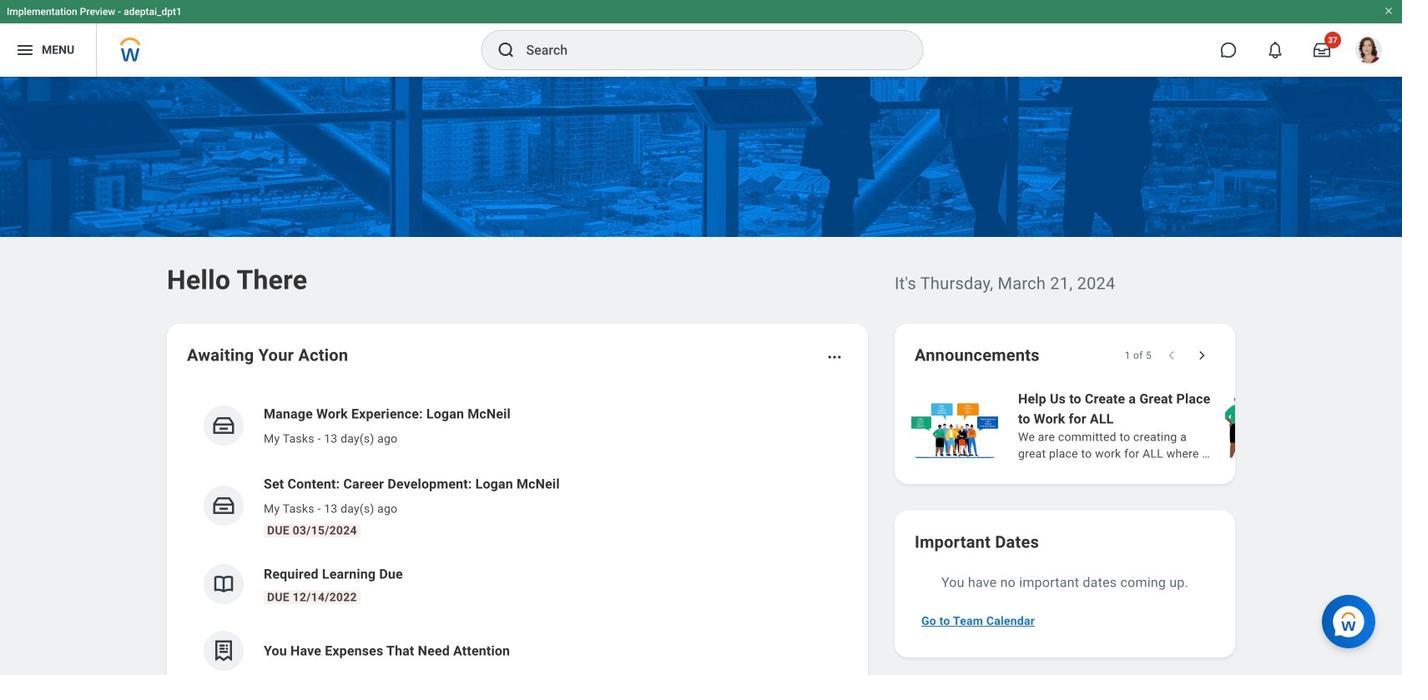 Task type: describe. For each thing, give the bounding box(es) containing it.
search image
[[496, 40, 516, 60]]

0 horizontal spatial list
[[187, 391, 848, 675]]

chevron right small image
[[1194, 347, 1210, 364]]

Search Workday  search field
[[526, 32, 889, 68]]

inbox image
[[211, 493, 236, 518]]

notifications large image
[[1267, 42, 1284, 58]]

inbox large image
[[1314, 42, 1330, 58]]

book open image
[[211, 572, 236, 597]]



Task type: vqa. For each thing, say whether or not it's contained in the screenshot.
middle TEAM'S
no



Task type: locate. For each thing, give the bounding box(es) containing it.
profile logan mcneil image
[[1355, 37, 1382, 67]]

dashboard expenses image
[[211, 639, 236, 664]]

inbox image
[[211, 413, 236, 438]]

close environment banner image
[[1384, 6, 1394, 16]]

1 horizontal spatial list
[[908, 387, 1402, 464]]

list
[[908, 387, 1402, 464], [187, 391, 848, 675]]

banner
[[0, 0, 1402, 77]]

justify image
[[15, 40, 35, 60]]

related actions image
[[826, 349, 843, 366]]

main content
[[0, 77, 1402, 675]]

status
[[1125, 349, 1152, 362]]

chevron left small image
[[1164, 347, 1180, 364]]



